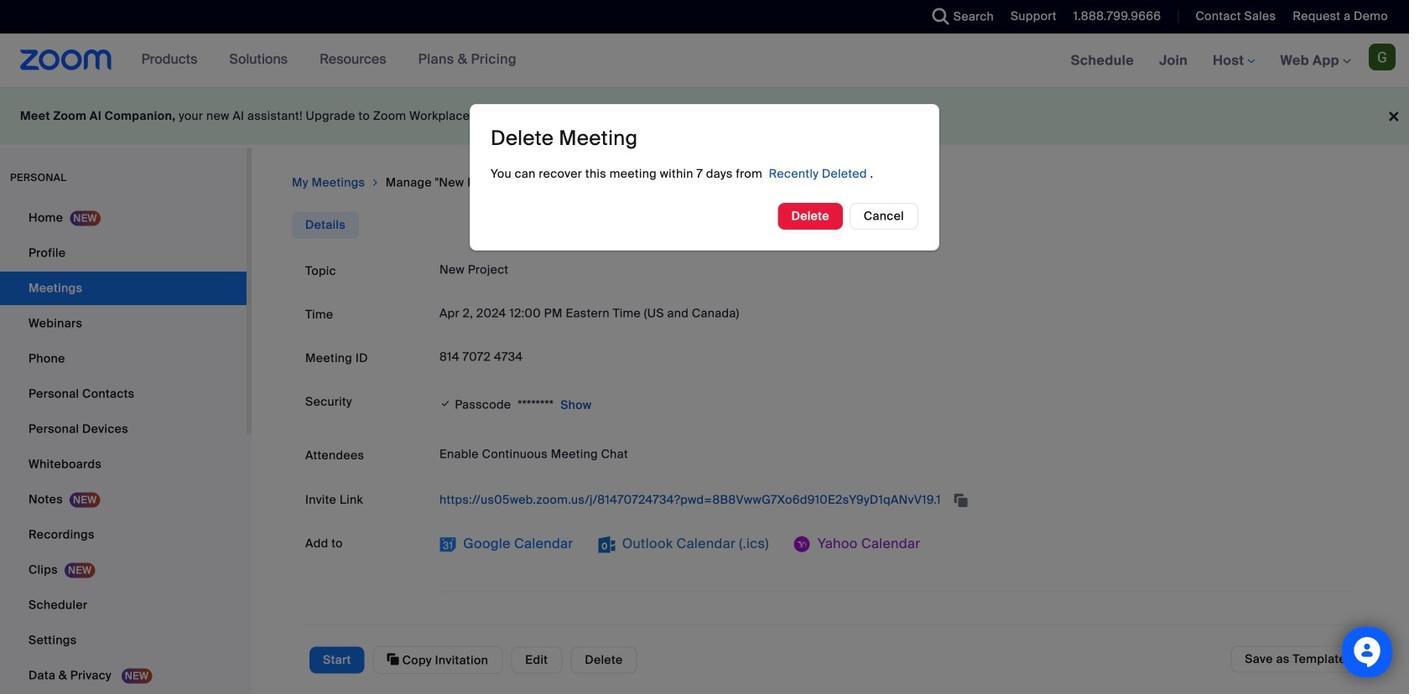 Task type: locate. For each thing, give the bounding box(es) containing it.
tab
[[292, 212, 359, 239]]

application
[[440, 487, 1356, 514]]

heading
[[491, 126, 638, 152]]

banner
[[0, 34, 1410, 89]]

dialog
[[470, 104, 940, 251]]

manage my meeting tab control tab list
[[292, 212, 359, 239]]

meetings navigation
[[1059, 34, 1410, 89]]

footer
[[0, 87, 1410, 145]]

add to yahoo calendar image
[[794, 537, 811, 553]]

product information navigation
[[129, 34, 529, 87]]



Task type: describe. For each thing, give the bounding box(es) containing it.
manage new project navigation
[[292, 175, 1370, 192]]

copy image
[[387, 652, 399, 668]]

checked image
[[440, 395, 452, 412]]

right image
[[370, 175, 381, 191]]

add to outlook calendar (.ics) image
[[599, 537, 616, 553]]

personal menu menu
[[0, 201, 247, 695]]

add to google calendar image
[[440, 537, 457, 553]]



Task type: vqa. For each thing, say whether or not it's contained in the screenshot.
"you've"
no



